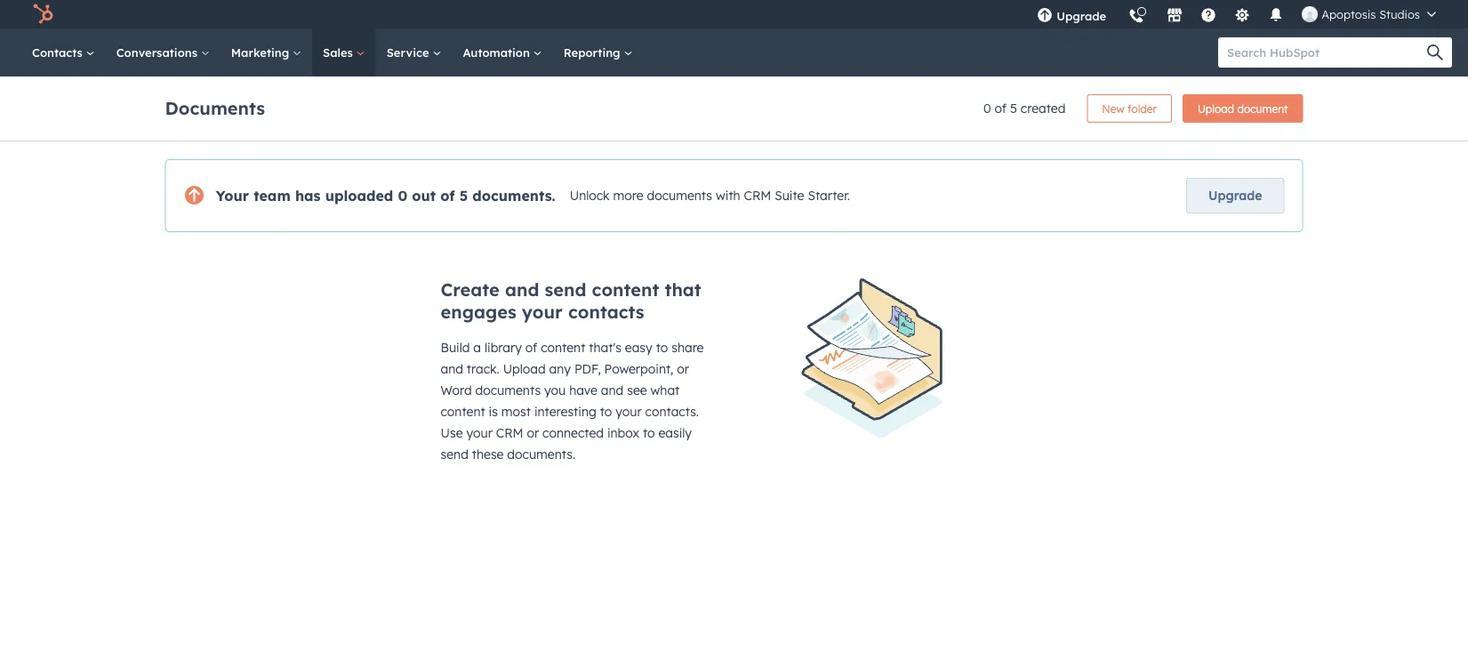 Task type: vqa. For each thing, say whether or not it's contained in the screenshot.
Notifications icon
yes



Task type: locate. For each thing, give the bounding box(es) containing it.
marketing
[[231, 45, 293, 60]]

1 vertical spatial upload
[[503, 361, 546, 377]]

0 horizontal spatial documents
[[475, 382, 541, 398]]

1 horizontal spatial send
[[545, 278, 587, 301]]

0 vertical spatial upload
[[1198, 102, 1235, 115]]

content left the that
[[592, 278, 659, 301]]

1 vertical spatial content
[[541, 340, 586, 355]]

marketplaces button
[[1156, 0, 1194, 28]]

1 horizontal spatial or
[[677, 361, 689, 377]]

0 vertical spatial crm
[[744, 188, 771, 203]]

1 horizontal spatial of
[[525, 340, 537, 355]]

1 vertical spatial 0
[[398, 187, 407, 205]]

service
[[387, 45, 433, 60]]

1 vertical spatial to
[[600, 404, 612, 419]]

upgrade right upgrade icon
[[1057, 8, 1107, 23]]

upload
[[1198, 102, 1235, 115], [503, 361, 546, 377]]

0 horizontal spatial to
[[600, 404, 612, 419]]

documents left with
[[647, 188, 712, 203]]

crm right with
[[744, 188, 771, 203]]

0 inside documents banner
[[984, 100, 991, 116]]

your up these on the bottom left
[[466, 425, 493, 441]]

0 horizontal spatial crm
[[496, 425, 523, 441]]

0 horizontal spatial 0
[[398, 187, 407, 205]]

to
[[656, 340, 668, 355], [600, 404, 612, 419], [643, 425, 655, 441]]

calling icon button
[[1122, 2, 1152, 28]]

1 horizontal spatial 0
[[984, 100, 991, 116]]

and left see
[[601, 382, 624, 398]]

0 vertical spatial 0
[[984, 100, 991, 116]]

your inside create and send content that engages your contacts
[[522, 301, 563, 323]]

hubspot link
[[21, 4, 67, 25]]

documents.
[[473, 187, 556, 205], [507, 446, 576, 462]]

conversations
[[116, 45, 201, 60]]

0 horizontal spatial 5
[[459, 187, 468, 205]]

and down build
[[441, 361, 463, 377]]

0 vertical spatial of
[[995, 100, 1007, 116]]

upgrade
[[1057, 8, 1107, 23], [1209, 188, 1262, 203]]

apoptosis studios
[[1322, 7, 1420, 21]]

send inside build a library of content that's easy to share and track. upload any pdf, powerpoint, or word documents you have and see what content is most interesting to your contacts. use your crm or connected inbox to easily send these documents.
[[441, 446, 469, 462]]

of right library
[[525, 340, 537, 355]]

0 vertical spatial send
[[545, 278, 587, 301]]

1 horizontal spatial upgrade
[[1209, 188, 1262, 203]]

2 horizontal spatial of
[[995, 100, 1007, 116]]

1 vertical spatial 5
[[459, 187, 468, 205]]

documents
[[647, 188, 712, 203], [475, 382, 541, 398]]

to up inbox
[[600, 404, 612, 419]]

1 horizontal spatial upload
[[1198, 102, 1235, 115]]

2 horizontal spatial content
[[592, 278, 659, 301]]

of inside documents banner
[[995, 100, 1007, 116]]

sales link
[[312, 28, 376, 76]]

word
[[441, 382, 472, 398]]

powerpoint,
[[604, 361, 674, 377]]

easily
[[659, 425, 692, 441]]

most
[[501, 404, 531, 419]]

or down most
[[527, 425, 539, 441]]

your up any
[[522, 301, 563, 323]]

menu
[[1026, 0, 1447, 35]]

1 horizontal spatial crm
[[744, 188, 771, 203]]

1 vertical spatial upgrade
[[1209, 188, 1262, 203]]

send
[[545, 278, 587, 301], [441, 446, 469, 462]]

create and send content that engages your contacts
[[441, 278, 701, 323]]

0 vertical spatial 5
[[1010, 100, 1017, 116]]

0 horizontal spatial content
[[441, 404, 485, 419]]

settings link
[[1224, 0, 1261, 28]]

calling icon image
[[1129, 9, 1145, 25]]

0 left created
[[984, 100, 991, 116]]

and
[[505, 278, 539, 301], [441, 361, 463, 377], [601, 382, 624, 398]]

to right easy at bottom left
[[656, 340, 668, 355]]

2 vertical spatial content
[[441, 404, 485, 419]]

build
[[441, 340, 470, 355]]

is
[[489, 404, 498, 419]]

suite
[[775, 188, 804, 203]]

pdf,
[[574, 361, 601, 377]]

unlock
[[570, 188, 610, 203]]

easy
[[625, 340, 653, 355]]

crm
[[744, 188, 771, 203], [496, 425, 523, 441]]

send down use
[[441, 446, 469, 462]]

content down word
[[441, 404, 485, 419]]

1 horizontal spatial content
[[541, 340, 586, 355]]

your up inbox
[[616, 404, 642, 419]]

1 horizontal spatial documents
[[647, 188, 712, 203]]

menu containing apoptosis studios
[[1026, 0, 1447, 35]]

5 right out in the top left of the page
[[459, 187, 468, 205]]

that
[[665, 278, 701, 301]]

5 left created
[[1010, 100, 1017, 116]]

settings image
[[1235, 8, 1251, 24]]

build a library of content that's easy to share and track. upload any pdf, powerpoint, or word documents you have and see what content is most interesting to your contacts. use your crm or connected inbox to easily send these documents.
[[441, 340, 704, 462]]

0 left out in the top left of the page
[[398, 187, 407, 205]]

of left created
[[995, 100, 1007, 116]]

or down share
[[677, 361, 689, 377]]

5
[[1010, 100, 1017, 116], [459, 187, 468, 205]]

0 horizontal spatial your
[[466, 425, 493, 441]]

upgrade down the upload document 'button' in the right of the page
[[1209, 188, 1262, 203]]

1 vertical spatial documents.
[[507, 446, 576, 462]]

0 vertical spatial upgrade
[[1057, 8, 1107, 23]]

0 vertical spatial content
[[592, 278, 659, 301]]

you
[[544, 382, 566, 398]]

0 vertical spatial documents.
[[473, 187, 556, 205]]

reporting
[[564, 45, 624, 60]]

1 vertical spatial crm
[[496, 425, 523, 441]]

2 horizontal spatial to
[[656, 340, 668, 355]]

documents
[[165, 96, 265, 119]]

automation
[[463, 45, 533, 60]]

and right create
[[505, 278, 539, 301]]

content inside create and send content that engages your contacts
[[592, 278, 659, 301]]

1 horizontal spatial 5
[[1010, 100, 1017, 116]]

5 inside documents banner
[[1010, 100, 1017, 116]]

0 horizontal spatial upload
[[503, 361, 546, 377]]

1 vertical spatial documents
[[475, 382, 541, 398]]

0
[[984, 100, 991, 116], [398, 187, 407, 205]]

your
[[522, 301, 563, 323], [616, 404, 642, 419], [466, 425, 493, 441]]

or
[[677, 361, 689, 377], [527, 425, 539, 441]]

2 vertical spatial your
[[466, 425, 493, 441]]

to right inbox
[[643, 425, 655, 441]]

a
[[473, 340, 481, 355]]

0 horizontal spatial and
[[441, 361, 463, 377]]

send up any
[[545, 278, 587, 301]]

crm down most
[[496, 425, 523, 441]]

content up any
[[541, 340, 586, 355]]

upload inside build a library of content that's easy to share and track. upload any pdf, powerpoint, or word documents you have and see what content is most interesting to your contacts. use your crm or connected inbox to easily send these documents.
[[503, 361, 546, 377]]

0 vertical spatial and
[[505, 278, 539, 301]]

documents. down connected
[[507, 446, 576, 462]]

content
[[592, 278, 659, 301], [541, 340, 586, 355], [441, 404, 485, 419]]

2 vertical spatial of
[[525, 340, 537, 355]]

0 horizontal spatial send
[[441, 446, 469, 462]]

1 horizontal spatial and
[[505, 278, 539, 301]]

0 vertical spatial your
[[522, 301, 563, 323]]

0 horizontal spatial or
[[527, 425, 539, 441]]

0 vertical spatial documents
[[647, 188, 712, 203]]

contacts
[[32, 45, 86, 60]]

documents. left unlock
[[473, 187, 556, 205]]

upload left document
[[1198, 102, 1235, 115]]

apoptosis studios button
[[1292, 0, 1447, 28]]

contacts.
[[645, 404, 699, 419]]

search image
[[1427, 44, 1443, 60]]

inbox
[[607, 425, 639, 441]]

2 horizontal spatial and
[[601, 382, 624, 398]]

upload down library
[[503, 361, 546, 377]]

new folder button
[[1087, 94, 1172, 123]]

of
[[995, 100, 1007, 116], [441, 187, 455, 205], [525, 340, 537, 355]]

1 horizontal spatial your
[[522, 301, 563, 323]]

of right out in the top left of the page
[[441, 187, 455, 205]]

2 vertical spatial to
[[643, 425, 655, 441]]

engages
[[441, 301, 516, 323]]

upgrade inside menu
[[1057, 8, 1107, 23]]

of inside build a library of content that's easy to share and track. upload any pdf, powerpoint, or word documents you have and see what content is most interesting to your contacts. use your crm or connected inbox to easily send these documents.
[[525, 340, 537, 355]]

2 horizontal spatial your
[[616, 404, 642, 419]]

create
[[441, 278, 500, 301]]

team
[[254, 187, 291, 205]]

1 vertical spatial and
[[441, 361, 463, 377]]

0 vertical spatial to
[[656, 340, 668, 355]]

0 horizontal spatial upgrade
[[1057, 8, 1107, 23]]

1 vertical spatial or
[[527, 425, 539, 441]]

1 vertical spatial of
[[441, 187, 455, 205]]

notifications image
[[1268, 8, 1284, 24]]

1 vertical spatial send
[[441, 446, 469, 462]]

documents up most
[[475, 382, 541, 398]]



Task type: describe. For each thing, give the bounding box(es) containing it.
contacts
[[568, 301, 644, 323]]

0 vertical spatial or
[[677, 361, 689, 377]]

with
[[716, 188, 741, 203]]

marketing link
[[220, 28, 312, 76]]

send inside create and send content that engages your contacts
[[545, 278, 587, 301]]

created
[[1021, 100, 1066, 116]]

out
[[412, 187, 436, 205]]

new
[[1102, 102, 1125, 115]]

that's
[[589, 340, 622, 355]]

0 horizontal spatial of
[[441, 187, 455, 205]]

has
[[295, 187, 321, 205]]

connected
[[543, 425, 604, 441]]

tara schultz image
[[1302, 6, 1318, 22]]

help image
[[1201, 8, 1217, 24]]

these
[[472, 446, 504, 462]]

your
[[216, 187, 249, 205]]

upload document
[[1198, 102, 1288, 115]]

your team has uploaded 0 out of 5 documents.
[[216, 187, 556, 205]]

search button
[[1419, 37, 1452, 68]]

and inside create and send content that engages your contacts
[[505, 278, 539, 301]]

automation link
[[452, 28, 553, 76]]

contacts link
[[21, 28, 106, 76]]

upgrade link
[[1187, 178, 1285, 213]]

1 vertical spatial your
[[616, 404, 642, 419]]

any
[[549, 361, 571, 377]]

have
[[569, 382, 598, 398]]

library
[[485, 340, 522, 355]]

unlock more documents with crm suite starter.
[[570, 188, 850, 203]]

1 horizontal spatial to
[[643, 425, 655, 441]]

what
[[651, 382, 680, 398]]

interesting
[[534, 404, 597, 419]]

document
[[1237, 102, 1288, 115]]

sales
[[323, 45, 356, 60]]

marketplaces image
[[1167, 8, 1183, 24]]

studios
[[1380, 7, 1420, 21]]

more
[[613, 188, 644, 203]]

upload inside 'button'
[[1198, 102, 1235, 115]]

help button
[[1194, 0, 1224, 28]]

0 of 5 created
[[984, 100, 1066, 116]]

Search HubSpot search field
[[1218, 37, 1436, 68]]

documents inside build a library of content that's easy to share and track. upload any pdf, powerpoint, or word documents you have and see what content is most interesting to your contacts. use your crm or connected inbox to easily send these documents.
[[475, 382, 541, 398]]

reporting link
[[553, 28, 643, 76]]

conversations link
[[106, 28, 220, 76]]

folder
[[1128, 102, 1157, 115]]

starter.
[[808, 188, 850, 203]]

see
[[627, 382, 647, 398]]

upload document button
[[1183, 94, 1303, 123]]

upgrade image
[[1037, 8, 1053, 24]]

notifications button
[[1261, 0, 1292, 28]]

uploaded
[[325, 187, 393, 205]]

share
[[672, 340, 704, 355]]

documents banner
[[165, 89, 1303, 123]]

2 vertical spatial and
[[601, 382, 624, 398]]

apoptosis
[[1322, 7, 1376, 21]]

use
[[441, 425, 463, 441]]

new folder
[[1102, 102, 1157, 115]]

service link
[[376, 28, 452, 76]]

crm inside build a library of content that's easy to share and track. upload any pdf, powerpoint, or word documents you have and see what content is most interesting to your contacts. use your crm or connected inbox to easily send these documents.
[[496, 425, 523, 441]]

documents. inside build a library of content that's easy to share and track. upload any pdf, powerpoint, or word documents you have and see what content is most interesting to your contacts. use your crm or connected inbox to easily send these documents.
[[507, 446, 576, 462]]

track.
[[467, 361, 500, 377]]

hubspot image
[[32, 4, 53, 25]]



